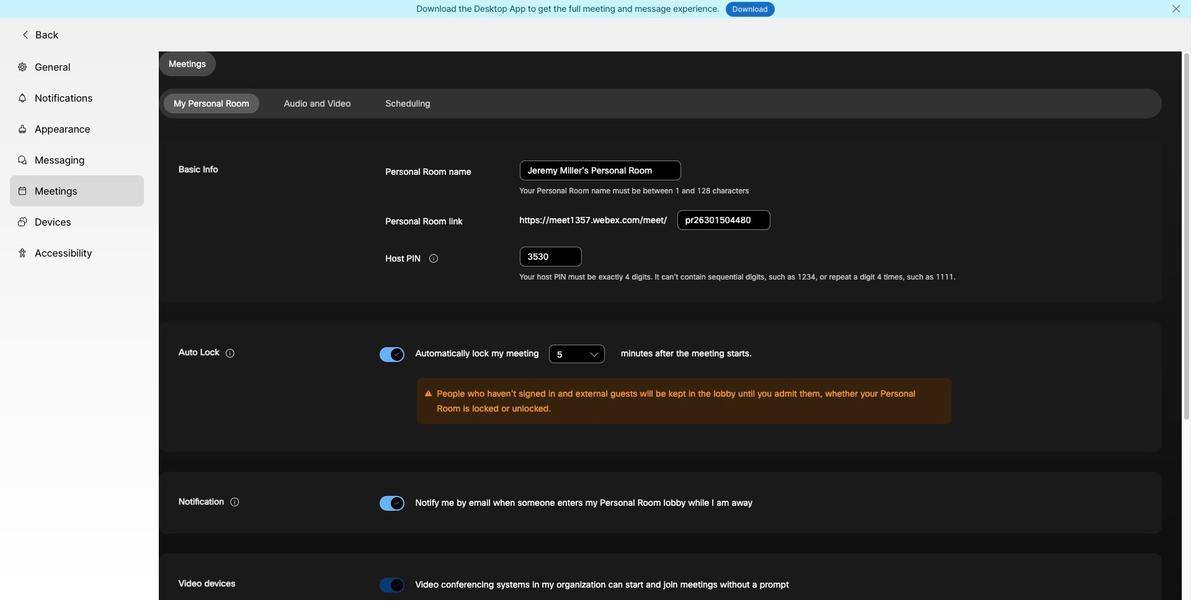 Task type: locate. For each thing, give the bounding box(es) containing it.
messaging tab
[[10, 144, 144, 175]]



Task type: vqa. For each thing, say whether or not it's contained in the screenshot.
General tab
yes



Task type: describe. For each thing, give the bounding box(es) containing it.
devices tab
[[10, 206, 144, 237]]

general tab
[[10, 51, 144, 82]]

appearance tab
[[10, 113, 144, 144]]

notifications tab
[[10, 82, 144, 113]]

meetings tab
[[10, 175, 144, 206]]

cancel_16 image
[[1171, 4, 1181, 14]]

accessibility tab
[[10, 237, 144, 268]]

settings navigation
[[0, 51, 159, 601]]



